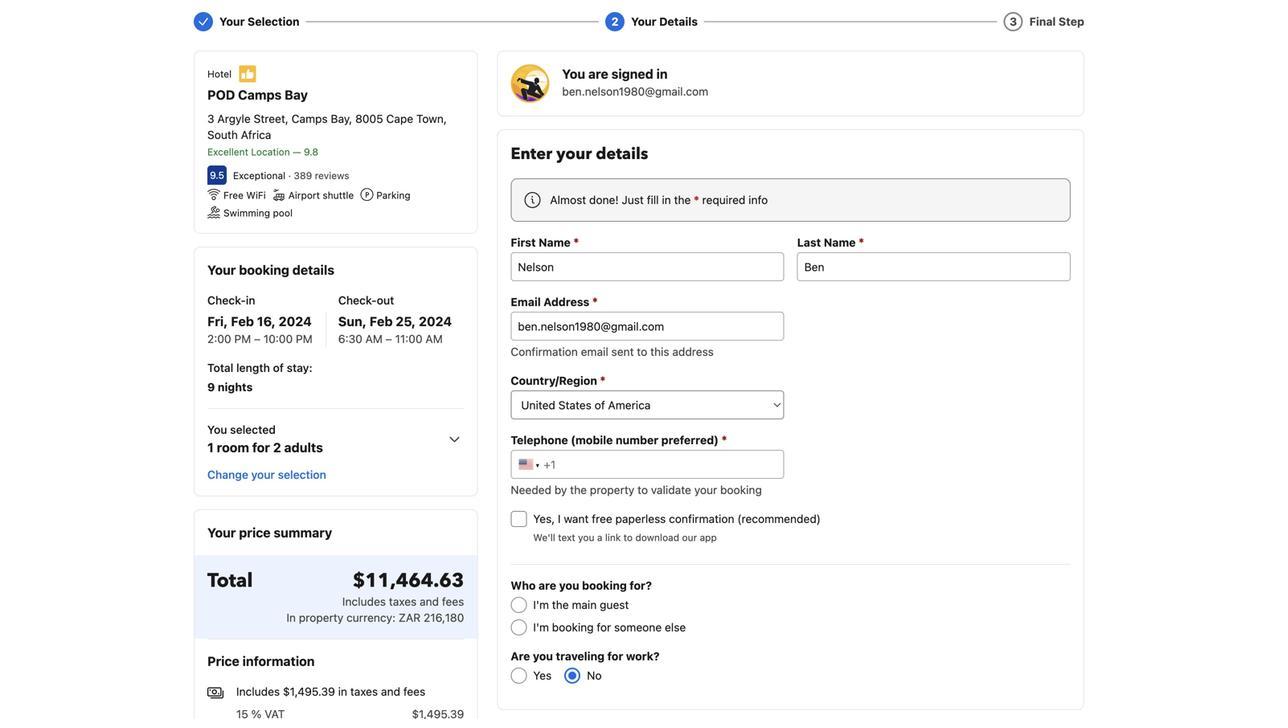 Task type: vqa. For each thing, say whether or not it's contained in the screenshot.
I'm the main guest I'm
yes



Task type: locate. For each thing, give the bounding box(es) containing it.
free
[[223, 190, 244, 201]]

2 feb from the left
[[370, 314, 393, 329]]

the left main
[[552, 599, 569, 612]]

– for 16,
[[254, 332, 261, 346]]

total up 9
[[207, 361, 233, 375]]

2 vertical spatial to
[[624, 532, 633, 543]]

1 total from the top
[[207, 361, 233, 375]]

price
[[207, 654, 239, 669]]

total inside total length of stay: 9 nights
[[207, 361, 233, 375]]

total down price
[[207, 568, 253, 595]]

1 horizontal spatial name
[[824, 236, 856, 249]]

0 vertical spatial fees
[[442, 595, 464, 609]]

0 horizontal spatial fees
[[403, 685, 425, 699]]

the
[[674, 193, 691, 207], [570, 484, 587, 497], [552, 599, 569, 612]]

total for total length of stay: 9 nights
[[207, 361, 233, 375]]

text
[[558, 532, 575, 543]]

2 2024 from the left
[[419, 314, 452, 329]]

you inside you are signed in ben.nelson1980@gmail.com
[[562, 66, 585, 82]]

– for 25,
[[386, 332, 392, 346]]

8005
[[355, 112, 383, 125]]

– inside check-out sun, feb 25, 2024 6:30 am – 11:00 am
[[386, 332, 392, 346]]

booking up the check-in fri, feb 16, 2024 2:00 pm – 10:00 pm
[[239, 262, 289, 278]]

in
[[657, 66, 668, 82], [662, 193, 671, 207], [246, 294, 255, 307], [338, 685, 347, 699]]

are inside who are you booking for? element
[[539, 579, 556, 593]]

country/region
[[511, 374, 597, 388]]

0 vertical spatial taxes
[[389, 595, 417, 609]]

link
[[605, 532, 621, 543]]

for down selected
[[252, 440, 270, 455]]

you for you selected
[[207, 423, 227, 437]]

1 horizontal spatial camps
[[292, 112, 328, 125]]

1 horizontal spatial and
[[420, 595, 439, 609]]

your up confirmation
[[694, 484, 717, 497]]

0 vertical spatial i'm
[[533, 599, 549, 612]]

confirmation
[[511, 345, 578, 359]]

– inside the check-in fri, feb 16, 2024 2:00 pm – 10:00 pm
[[254, 332, 261, 346]]

in down your booking details
[[246, 294, 255, 307]]

0 vertical spatial you
[[578, 532, 595, 543]]

check- for sun,
[[338, 294, 377, 307]]

paperless
[[615, 513, 666, 526]]

your right change
[[251, 468, 275, 482]]

0 horizontal spatial the
[[552, 599, 569, 612]]

i'm booking for someone else
[[533, 621, 686, 634]]

check- inside check-out sun, feb 25, 2024 6:30 am – 11:00 am
[[338, 294, 377, 307]]

1 vertical spatial are
[[539, 579, 556, 593]]

1 name from the left
[[539, 236, 571, 249]]

taxes right $1,495.39
[[350, 685, 378, 699]]

2 vertical spatial your
[[694, 484, 717, 497]]

telephone
[[511, 434, 568, 447]]

0 vertical spatial and
[[420, 595, 439, 609]]

check- inside the check-in fri, feb 16, 2024 2:00 pm – 10:00 pm
[[207, 294, 246, 307]]

1 vertical spatial details
[[292, 262, 334, 278]]

3 for 3 argyle street, camps bay, 8005 cape town, south africa excellent location — 9.8
[[207, 112, 214, 125]]

are for you
[[588, 66, 608, 82]]

feb down out
[[370, 314, 393, 329]]

last name *
[[797, 235, 864, 249]]

0 horizontal spatial taxes
[[350, 685, 378, 699]]

0 vertical spatial includes
[[342, 595, 386, 609]]

you up the 1
[[207, 423, 227, 437]]

taxes down the $11,464.63 at the left bottom of page
[[389, 595, 417, 609]]

includes up the currency:
[[342, 595, 386, 609]]

2 total from the top
[[207, 568, 253, 595]]

are left signed on the top
[[588, 66, 608, 82]]

2 inside you selected 1 room for  2 adults
[[273, 440, 281, 455]]

name inside first name *
[[539, 236, 571, 249]]

i
[[558, 513, 561, 526]]

0 horizontal spatial details
[[292, 262, 334, 278]]

you selected 1 room for  2 adults
[[207, 423, 323, 455]]

property
[[590, 484, 635, 497], [299, 611, 343, 625]]

0 horizontal spatial 2024
[[279, 314, 312, 329]]

0 vertical spatial total
[[207, 361, 233, 375]]

name right the last
[[824, 236, 856, 249]]

email
[[511, 295, 541, 309]]

–
[[254, 332, 261, 346], [386, 332, 392, 346]]

stay:
[[287, 361, 313, 375]]

for
[[252, 440, 270, 455], [597, 621, 611, 634], [607, 650, 623, 663]]

you up yes
[[533, 650, 553, 663]]

includes for taxes
[[342, 595, 386, 609]]

in inside you are signed in ben.nelson1980@gmail.com
[[657, 66, 668, 82]]

1 horizontal spatial 3
[[1010, 15, 1017, 28]]

validate
[[651, 484, 691, 497]]

to right link
[[624, 532, 633, 543]]

total for total
[[207, 568, 253, 595]]

your for change
[[251, 468, 275, 482]]

are right who
[[539, 579, 556, 593]]

0 horizontal spatial 2
[[273, 440, 281, 455]]

1 horizontal spatial includes
[[342, 595, 386, 609]]

fees down the "zar 216,180"
[[403, 685, 425, 699]]

the right fill
[[674, 193, 691, 207]]

1 check- from the left
[[207, 294, 246, 307]]

taxes inside includes taxes and fees in property currency: zar 216,180
[[389, 595, 417, 609]]

details for your booking details
[[292, 262, 334, 278]]

0 vertical spatial property
[[590, 484, 635, 497]]

1 horizontal spatial fees
[[442, 595, 464, 609]]

389
[[294, 170, 312, 181]]

we'll
[[533, 532, 555, 543]]

1 vertical spatial the
[[570, 484, 587, 497]]

for down guest at the bottom
[[597, 621, 611, 634]]

11:00 am
[[395, 332, 443, 346]]

camps down bay
[[292, 112, 328, 125]]

i'm
[[533, 599, 549, 612], [533, 621, 549, 634]]

are
[[588, 66, 608, 82], [539, 579, 556, 593]]

25,
[[396, 314, 416, 329]]

0 vertical spatial 2
[[612, 15, 619, 28]]

check- for fri,
[[207, 294, 246, 307]]

your up 'fri,'
[[207, 262, 236, 278]]

to
[[637, 345, 647, 359], [638, 484, 648, 497], [624, 532, 633, 543]]

last
[[797, 236, 821, 249]]

your left selection
[[219, 15, 245, 28]]

0 horizontal spatial includes
[[236, 685, 280, 699]]

street,
[[254, 112, 289, 125]]

summary
[[274, 525, 332, 541]]

– right 6:30 am
[[386, 332, 392, 346]]

property right in
[[299, 611, 343, 625]]

feb inside check-out sun, feb 25, 2024 6:30 am – 11:00 am
[[370, 314, 393, 329]]

includes $1,495.39 in taxes and fees
[[236, 685, 425, 699]]

0 horizontal spatial and
[[381, 685, 400, 699]]

0 horizontal spatial your
[[251, 468, 275, 482]]

includes taxes and fees in property currency: zar 216,180
[[287, 595, 464, 625]]

selection
[[248, 15, 300, 28]]

* right "preferred)"
[[722, 433, 727, 447]]

are inside you are signed in ben.nelson1980@gmail.com
[[588, 66, 608, 82]]

0 horizontal spatial you
[[207, 423, 227, 437]]

1 horizontal spatial you
[[562, 66, 585, 82]]

property up free
[[590, 484, 635, 497]]

hotel
[[207, 68, 232, 80]]

2024 up 11:00 am
[[419, 314, 452, 329]]

– down 16,
[[254, 332, 261, 346]]

Double-check for typos text field
[[511, 312, 784, 341]]

feb for 25,
[[370, 314, 393, 329]]

1 horizontal spatial details
[[596, 143, 648, 165]]

2 check- from the left
[[338, 294, 377, 307]]

9.5
[[210, 170, 224, 181]]

almost done! just fill in the * required info
[[550, 193, 768, 207]]

feb up 2:00 pm
[[231, 314, 254, 329]]

are you traveling for work? element
[[498, 649, 1071, 684]]

camps up street, on the left of page
[[238, 87, 282, 103]]

check- up 'fri,'
[[207, 294, 246, 307]]

name right first
[[539, 236, 571, 249]]

2 horizontal spatial the
[[674, 193, 691, 207]]

details up just
[[596, 143, 648, 165]]

you left a
[[578, 532, 595, 543]]

you
[[562, 66, 585, 82], [207, 423, 227, 437]]

you
[[578, 532, 595, 543], [559, 579, 579, 593], [533, 650, 553, 663]]

confirmation
[[669, 513, 734, 526]]

0 horizontal spatial –
[[254, 332, 261, 346]]

1 horizontal spatial –
[[386, 332, 392, 346]]

2024 up 10:00 pm
[[279, 314, 312, 329]]

1 vertical spatial 2
[[273, 440, 281, 455]]

0 horizontal spatial 3
[[207, 112, 214, 125]]

i'm for i'm booking for someone else
[[533, 621, 549, 634]]

who are you booking for? element
[[511, 578, 1071, 636]]

check-out sun, feb 25, 2024 6:30 am – 11:00 am
[[338, 294, 452, 346]]

1 horizontal spatial are
[[588, 66, 608, 82]]

1 vertical spatial property
[[299, 611, 343, 625]]

0 horizontal spatial feb
[[231, 314, 254, 329]]

length
[[236, 361, 270, 375]]

in right signed on the top
[[657, 66, 668, 82]]

* right address
[[592, 295, 598, 309]]

* down almost
[[574, 235, 579, 249]]

1 vertical spatial you
[[207, 423, 227, 437]]

to left this
[[637, 345, 647, 359]]

includes down 'price information'
[[236, 685, 280, 699]]

currency:
[[347, 611, 396, 625]]

1 vertical spatial includes
[[236, 685, 280, 699]]

3 inside the 3 argyle street, camps bay, 8005 cape town, south africa excellent location — 9.8
[[207, 112, 214, 125]]

0 horizontal spatial check-
[[207, 294, 246, 307]]

enter
[[511, 143, 552, 165]]

and up the "zar 216,180"
[[420, 595, 439, 609]]

the right by
[[570, 484, 587, 497]]

1 i'm from the top
[[533, 599, 549, 612]]

yes, i want free paperless confirmation (recommended) we'll text you a link to download our app
[[533, 513, 821, 543]]

for left work? at the bottom of the page
[[607, 650, 623, 663]]

1 feb from the left
[[231, 314, 254, 329]]

1 horizontal spatial the
[[570, 484, 587, 497]]

2024 inside the check-in fri, feb 16, 2024 2:00 pm – 10:00 pm
[[279, 314, 312, 329]]

2
[[612, 15, 619, 28], [273, 440, 281, 455]]

traveling
[[556, 650, 605, 663]]

parking
[[376, 190, 411, 201]]

2024 inside check-out sun, feb 25, 2024 6:30 am – 11:00 am
[[419, 314, 452, 329]]

1 vertical spatial camps
[[292, 112, 328, 125]]

you inside you selected 1 room for  2 adults
[[207, 423, 227, 437]]

0 vertical spatial 3
[[1010, 15, 1017, 28]]

includes inside includes taxes and fees in property currency: zar 216,180
[[342, 595, 386, 609]]

2 – from the left
[[386, 332, 392, 346]]

0 vertical spatial for
[[252, 440, 270, 455]]

name inside last name *
[[824, 236, 856, 249]]

you up i'm the main guest
[[559, 579, 579, 593]]

0 vertical spatial details
[[596, 143, 648, 165]]

free
[[592, 513, 612, 526]]

1 vertical spatial your
[[251, 468, 275, 482]]

1 vertical spatial 3
[[207, 112, 214, 125]]

*
[[694, 193, 699, 207], [574, 235, 579, 249], [859, 235, 864, 249], [592, 295, 598, 309], [600, 373, 606, 388], [722, 433, 727, 447]]

0 vertical spatial your
[[556, 143, 592, 165]]

0 vertical spatial you
[[562, 66, 585, 82]]

2 i'm from the top
[[533, 621, 549, 634]]

1 2024 from the left
[[279, 314, 312, 329]]

1 vertical spatial total
[[207, 568, 253, 595]]

to down +1 'text field'
[[638, 484, 648, 497]]

you left signed on the top
[[562, 66, 585, 82]]

main
[[572, 599, 597, 612]]

your selection
[[219, 15, 300, 28]]

3 up south
[[207, 112, 214, 125]]

includes
[[342, 595, 386, 609], [236, 685, 280, 699]]

someone
[[614, 621, 662, 634]]

email address *
[[511, 295, 598, 309]]

step
[[1059, 15, 1085, 28]]

0 horizontal spatial name
[[539, 236, 571, 249]]

1 horizontal spatial your
[[556, 143, 592, 165]]

* down email on the left top of page
[[600, 373, 606, 388]]

your left price
[[207, 525, 236, 541]]

country/region *
[[511, 373, 606, 388]]

address
[[672, 345, 714, 359]]

1 horizontal spatial feb
[[370, 314, 393, 329]]

1 – from the left
[[254, 332, 261, 346]]

you for you are signed in
[[562, 66, 585, 82]]

and down the currency:
[[381, 685, 400, 699]]

0 horizontal spatial camps
[[238, 87, 282, 103]]

1 horizontal spatial check-
[[338, 294, 377, 307]]

0 horizontal spatial property
[[299, 611, 343, 625]]

2 name from the left
[[824, 236, 856, 249]]

yes
[[533, 669, 552, 683]]

check- up sun,
[[338, 294, 377, 307]]

1 vertical spatial i'm
[[533, 621, 549, 634]]

2 left adults
[[273, 440, 281, 455]]

* right the last
[[859, 235, 864, 249]]

0 vertical spatial are
[[588, 66, 608, 82]]

3 left final at top
[[1010, 15, 1017, 28]]

swimming pool
[[223, 207, 293, 219]]

2 left your details
[[612, 15, 619, 28]]

1 horizontal spatial taxes
[[389, 595, 417, 609]]

feb inside the check-in fri, feb 16, 2024 2:00 pm – 10:00 pm
[[231, 314, 254, 329]]

* left required
[[694, 193, 699, 207]]

rated exceptional element
[[233, 170, 285, 181]]

the inside who are you booking for? element
[[552, 599, 569, 612]]

1
[[207, 440, 214, 455]]

2 vertical spatial the
[[552, 599, 569, 612]]

2024
[[279, 314, 312, 329], [419, 314, 452, 329]]

free wifi
[[223, 190, 266, 201]]

taxes
[[389, 595, 417, 609], [350, 685, 378, 699]]

None text field
[[511, 252, 784, 281], [797, 252, 1071, 281], [511, 252, 784, 281], [797, 252, 1071, 281]]

scored 9.5 element
[[207, 166, 227, 185]]

your
[[219, 15, 245, 28], [631, 15, 657, 28], [207, 262, 236, 278], [207, 525, 236, 541]]

your
[[556, 143, 592, 165], [251, 468, 275, 482], [694, 484, 717, 497]]

details down 'pool'
[[292, 262, 334, 278]]

excellent
[[207, 146, 248, 158]]

fees up the "zar 216,180"
[[442, 595, 464, 609]]

your right enter
[[556, 143, 592, 165]]

0 horizontal spatial are
[[539, 579, 556, 593]]

telephone (mobile number preferred) *
[[511, 433, 727, 447]]

booking
[[239, 262, 289, 278], [720, 484, 762, 497], [582, 579, 627, 593], [552, 621, 594, 634]]

your left details
[[631, 15, 657, 28]]

1 horizontal spatial 2024
[[419, 314, 452, 329]]

feb for 16,
[[231, 314, 254, 329]]

$11,464.63
[[353, 568, 464, 595]]



Task type: describe. For each thing, give the bounding box(es) containing it.
and inside includes taxes and fees in property currency: zar 216,180
[[420, 595, 439, 609]]

0 vertical spatial to
[[637, 345, 647, 359]]

who
[[511, 579, 536, 593]]

fees inside includes taxes and fees in property currency: zar 216,180
[[442, 595, 464, 609]]

number
[[616, 434, 659, 447]]

1 horizontal spatial property
[[590, 484, 635, 497]]

1 horizontal spatial 2
[[612, 15, 619, 28]]

your for your price summary
[[207, 525, 236, 541]]

1 vertical spatial and
[[381, 685, 400, 699]]

check-in fri, feb 16, 2024 2:00 pm – 10:00 pm
[[207, 294, 313, 346]]

final step
[[1030, 15, 1085, 28]]

argyle
[[217, 112, 251, 125]]

first
[[511, 236, 536, 249]]

+1 text field
[[511, 450, 784, 479]]

booking up guest at the bottom
[[582, 579, 627, 593]]

6:30 am
[[338, 332, 383, 346]]

airport
[[288, 190, 320, 201]]

to inside yes, i want free paperless confirmation (recommended) we'll text you a link to download our app
[[624, 532, 633, 543]]

download
[[636, 532, 679, 543]]

$1,495.39
[[283, 685, 335, 699]]

almost
[[550, 193, 586, 207]]

wifi
[[246, 190, 266, 201]]

2 vertical spatial for
[[607, 650, 623, 663]]

yes,
[[533, 513, 555, 526]]

for inside you selected 1 room for  2 adults
[[252, 440, 270, 455]]

in right fill
[[662, 193, 671, 207]]

9
[[207, 381, 215, 394]]

bay
[[285, 87, 308, 103]]

fri,
[[207, 314, 228, 329]]

2024 for sun, feb 25, 2024
[[419, 314, 452, 329]]

9.8
[[304, 146, 318, 158]]

(recommended)
[[738, 513, 821, 526]]

you inside yes, i want free paperless confirmation (recommended) we'll text you a link to download our app
[[578, 532, 595, 543]]

required
[[702, 193, 746, 207]]

needed by the property to validate your booking
[[511, 484, 762, 497]]

2 vertical spatial you
[[533, 650, 553, 663]]

of
[[273, 361, 284, 375]]

change your selection link
[[201, 461, 333, 490]]

are
[[511, 650, 530, 663]]

sent
[[611, 345, 634, 359]]

south
[[207, 128, 238, 141]]

who are you booking for?
[[511, 579, 652, 593]]

nights
[[218, 381, 253, 394]]

in right $1,495.39
[[338, 685, 347, 699]]

location
[[251, 146, 290, 158]]

adults
[[284, 440, 323, 455]]

exceptional
[[233, 170, 285, 181]]

your details
[[631, 15, 698, 28]]

1 vertical spatial taxes
[[350, 685, 378, 699]]

airport shuttle
[[288, 190, 354, 201]]

ben.nelson1980@gmail.com
[[562, 85, 708, 98]]

needed
[[511, 484, 552, 497]]

0 vertical spatial camps
[[238, 87, 282, 103]]

are for who
[[539, 579, 556, 593]]

camps inside the 3 argyle street, camps bay, 8005 cape town, south africa excellent location — 9.8
[[292, 112, 328, 125]]

(mobile
[[571, 434, 613, 447]]

1 vertical spatial for
[[597, 621, 611, 634]]

bay,
[[331, 112, 352, 125]]

a
[[597, 532, 603, 543]]

2:00 pm
[[207, 332, 251, 346]]

your price summary
[[207, 525, 332, 541]]

i'm the main guest
[[533, 599, 629, 612]]

includes for $1,495.39
[[236, 685, 280, 699]]

zar 216,180
[[399, 611, 464, 625]]

pod
[[207, 87, 235, 103]]

3 for 3
[[1010, 15, 1017, 28]]

price
[[239, 525, 271, 541]]

shuttle
[[323, 190, 354, 201]]

in inside the check-in fri, feb 16, 2024 2:00 pm – 10:00 pm
[[246, 294, 255, 307]]

change your selection
[[207, 468, 326, 482]]

app
[[700, 532, 717, 543]]

1 vertical spatial fees
[[403, 685, 425, 699]]

16,
[[257, 314, 276, 329]]

fill
[[647, 193, 659, 207]]

i'm for i'm the main guest
[[533, 599, 549, 612]]

0 vertical spatial the
[[674, 193, 691, 207]]

just
[[622, 193, 644, 207]]

1 vertical spatial to
[[638, 484, 648, 497]]

guest
[[600, 599, 629, 612]]

done!
[[589, 193, 619, 207]]

your for your details
[[631, 15, 657, 28]]

africa
[[241, 128, 271, 141]]

final
[[1030, 15, 1056, 28]]

are you traveling for work?
[[511, 650, 660, 663]]

details
[[659, 15, 698, 28]]

your for your selection
[[219, 15, 245, 28]]

booking up '(recommended)'
[[720, 484, 762, 497]]

your for enter
[[556, 143, 592, 165]]

name for last name *
[[824, 236, 856, 249]]

sun,
[[338, 314, 367, 329]]

exceptional · 389 reviews
[[233, 170, 349, 181]]

·
[[288, 170, 291, 181]]

booking down i'm the main guest
[[552, 621, 594, 634]]

your booking details
[[207, 262, 334, 278]]

first name *
[[511, 235, 579, 249]]

reviews
[[315, 170, 349, 181]]

cape
[[386, 112, 413, 125]]

details for enter your details
[[596, 143, 648, 165]]

no
[[587, 669, 602, 683]]

enter your details
[[511, 143, 648, 165]]

address
[[544, 295, 590, 309]]

2024 for fri, feb 16, 2024
[[279, 314, 312, 329]]

selection
[[278, 468, 326, 482]]

swimming
[[223, 207, 270, 219]]

out
[[377, 294, 394, 307]]

this
[[650, 345, 669, 359]]

3 argyle street, camps bay, 8005 cape town, south africa button
[[207, 111, 464, 143]]

1 vertical spatial you
[[559, 579, 579, 593]]

work?
[[626, 650, 660, 663]]

room
[[217, 440, 249, 455]]

price information
[[207, 654, 315, 669]]

info
[[749, 193, 768, 207]]

property inside includes taxes and fees in property currency: zar 216,180
[[299, 611, 343, 625]]

3 argyle street, camps bay, 8005 cape town, south africa excellent location — 9.8
[[207, 112, 447, 158]]

2 horizontal spatial your
[[694, 484, 717, 497]]

your for your booking details
[[207, 262, 236, 278]]

in
[[287, 611, 296, 625]]

name for first name *
[[539, 236, 571, 249]]



